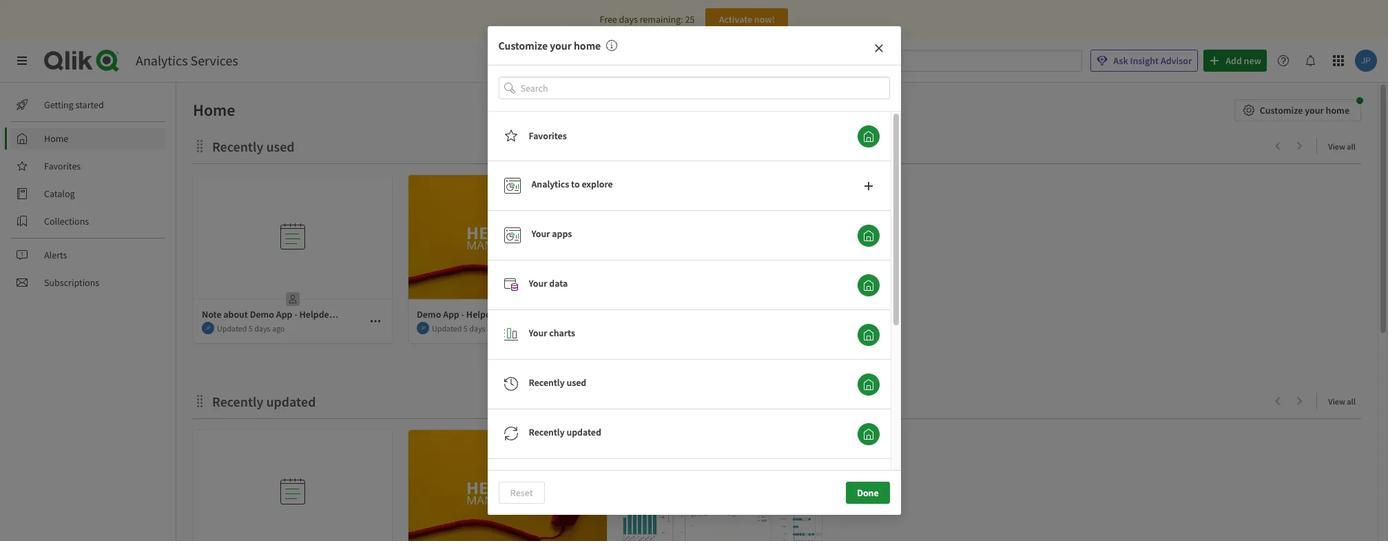Task type: describe. For each thing, give the bounding box(es) containing it.
apps
[[552, 228, 572, 240]]

recently used inside customize your home "dialog"
[[529, 376, 587, 389]]

home link
[[11, 128, 165, 150]]

collections link
[[11, 210, 165, 232]]

explore
[[582, 178, 613, 190]]

done
[[857, 486, 879, 499]]

- for helpdesk
[[461, 308, 465, 320]]

management
[[507, 308, 562, 320]]

tutorial
[[728, 308, 759, 320]]

recently used link
[[212, 138, 300, 155]]

recently used inside home main content
[[212, 138, 295, 155]]

personal element inside demo app - beginner's tutorial link
[[712, 288, 734, 310]]

updated for james peterson element inside the 'updated 5 days ago' link
[[217, 323, 247, 333]]

activate
[[719, 13, 753, 26]]

view all link for recently updated
[[1329, 392, 1362, 409]]

ask insight advisor
[[1114, 54, 1192, 67]]

25
[[685, 13, 695, 26]]

insight
[[1131, 54, 1159, 67]]

charts
[[550, 327, 576, 339]]

Search text field
[[864, 49, 1083, 72]]

alerts
[[44, 249, 67, 261]]

your charts
[[529, 327, 576, 339]]

catalog
[[44, 187, 75, 200]]

days for the personal element related to 1st james peterson element from right
[[470, 323, 486, 333]]

recently updated link
[[212, 393, 321, 410]]

your apps
[[532, 228, 572, 240]]

services
[[191, 52, 238, 69]]

customize your home dialog
[[488, 26, 901, 541]]

free
[[600, 13, 617, 26]]

analytics services
[[136, 52, 238, 69]]

Your apps button
[[858, 224, 880, 247]]

home inside customize your home "dialog"
[[574, 39, 601, 53]]

personal element for 1st james peterson element from right
[[497, 288, 519, 310]]

close image
[[874, 43, 885, 54]]

remaining:
[[640, 13, 684, 26]]

started
[[76, 99, 104, 111]]

analytics to explore
[[532, 178, 613, 190]]

activate now!
[[719, 13, 776, 26]]

app for beginner's
[[658, 308, 675, 320]]

home main content
[[171, 83, 1389, 541]]

home inside the customize your home button
[[1326, 104, 1350, 116]]

all for recently used
[[1348, 141, 1356, 152]]

your inside "dialog"
[[550, 39, 572, 53]]

updated for 1st james peterson element from right
[[432, 323, 462, 333]]

close sidebar menu image
[[17, 55, 28, 66]]

ago for james peterson element inside the 'updated 5 days ago' link
[[272, 323, 285, 333]]

getting started link
[[11, 94, 165, 116]]

customize your home inside button
[[1261, 104, 1350, 116]]

beginner's
[[682, 308, 726, 320]]

helpdesk
[[467, 308, 505, 320]]

your data
[[529, 277, 568, 290]]

view all for recently used
[[1329, 141, 1356, 152]]

james peterson image for james peterson element inside the 'updated 5 days ago' link
[[202, 322, 214, 334]]

5 for the personal element within the 'updated 5 days ago' link
[[249, 323, 253, 333]]

demo app - beginner's tutorial
[[632, 308, 759, 320]]

activate now! link
[[706, 8, 789, 30]]

alerts link
[[11, 244, 165, 266]]

collections
[[44, 215, 89, 227]]

Recently updated button
[[858, 423, 880, 445]]

Favorites button
[[858, 125, 880, 147]]

customize inside the customize your home button
[[1261, 104, 1304, 116]]

ago for 1st james peterson element from right
[[487, 323, 500, 333]]

Your data button
[[858, 274, 880, 296]]

Recently used button
[[858, 373, 880, 395]]

data
[[550, 277, 568, 290]]

subscriptions
[[44, 276, 99, 289]]

ask
[[1114, 54, 1129, 67]]



Task type: vqa. For each thing, say whether or not it's contained in the screenshot.
Notes
no



Task type: locate. For each thing, give the bounding box(es) containing it.
1 horizontal spatial used
[[567, 376, 587, 389]]

0 vertical spatial your
[[532, 228, 550, 240]]

personal element for james peterson element inside the 'updated 5 days ago' link
[[282, 288, 304, 310]]

1 horizontal spatial -
[[677, 308, 680, 320]]

2 view all link from the top
[[1329, 392, 1362, 409]]

to
[[571, 178, 580, 190]]

0 horizontal spatial home
[[574, 39, 601, 53]]

1 vertical spatial favorites
[[44, 160, 81, 172]]

analytics for analytics to explore
[[532, 178, 570, 190]]

Your charts button
[[858, 324, 880, 346]]

your
[[550, 39, 572, 53], [1306, 104, 1325, 116]]

0 vertical spatial all
[[1348, 141, 1356, 152]]

recently used right move collection image
[[212, 138, 295, 155]]

0 horizontal spatial app
[[443, 308, 460, 320]]

ago
[[272, 323, 285, 333], [487, 323, 500, 333]]

1 app from the left
[[443, 308, 460, 320]]

0 horizontal spatial updated
[[266, 393, 316, 410]]

0 horizontal spatial home
[[44, 132, 68, 145]]

app for helpdesk
[[443, 308, 460, 320]]

getting started
[[44, 99, 104, 111]]

2 5 from the left
[[464, 323, 468, 333]]

analytics for analytics services
[[136, 52, 188, 69]]

1 vertical spatial your
[[529, 277, 548, 290]]

2 updated 5 days ago from the left
[[432, 323, 500, 333]]

catalog link
[[11, 183, 165, 205]]

app
[[443, 308, 460, 320], [658, 308, 675, 320]]

1 5 from the left
[[249, 323, 253, 333]]

Analytics to explore button
[[858, 175, 880, 197]]

1 vertical spatial updated
[[567, 426, 602, 438]]

1 vertical spatial recently updated
[[529, 426, 602, 438]]

updated 5 days ago inside 'updated 5 days ago' link
[[217, 323, 285, 333]]

2 demo from the left
[[632, 308, 656, 320]]

2 view all from the top
[[1329, 396, 1356, 407]]

1 horizontal spatial updated
[[432, 323, 462, 333]]

0 horizontal spatial 5
[[249, 323, 253, 333]]

1 horizontal spatial customize your home
[[1261, 104, 1350, 116]]

favorites inside navigation pane element
[[44, 160, 81, 172]]

your inside button
[[1306, 104, 1325, 116]]

updated 5 days ago
[[217, 323, 285, 333], [432, 323, 500, 333]]

0 horizontal spatial used
[[266, 138, 295, 155]]

app inside demo app - beginner's tutorial link
[[658, 308, 675, 320]]

your for your data
[[529, 277, 548, 290]]

1 horizontal spatial updated
[[567, 426, 602, 438]]

analytics
[[136, 52, 188, 69], [532, 178, 570, 190]]

1 horizontal spatial personal element
[[497, 288, 519, 310]]

1 vertical spatial recently used
[[529, 376, 587, 389]]

customize your home
[[499, 39, 601, 53], [1261, 104, 1350, 116]]

0 horizontal spatial james peterson element
[[202, 322, 214, 334]]

0 vertical spatial recently used
[[212, 138, 295, 155]]

updated inside customize your home "dialog"
[[567, 426, 602, 438]]

2 horizontal spatial days
[[619, 13, 638, 26]]

customize
[[499, 39, 548, 53], [1261, 104, 1304, 116]]

1 horizontal spatial james peterson image
[[417, 322, 429, 334]]

2 personal element from the left
[[497, 288, 519, 310]]

0 horizontal spatial ago
[[272, 323, 285, 333]]

recently updated inside home main content
[[212, 393, 316, 410]]

0 horizontal spatial your
[[550, 39, 572, 53]]

customize your home button
[[1235, 99, 1362, 121]]

2 ago from the left
[[487, 323, 500, 333]]

searchbar element
[[842, 49, 1083, 72]]

view all
[[1329, 141, 1356, 152], [1329, 396, 1356, 407]]

ask insight advisor button
[[1091, 50, 1199, 72]]

1 horizontal spatial demo
[[632, 308, 656, 320]]

all for recently updated
[[1348, 396, 1356, 407]]

app left helpdesk
[[443, 308, 460, 320]]

1 horizontal spatial ago
[[487, 323, 500, 333]]

1 james peterson element from the left
[[202, 322, 214, 334]]

updated inside home main content
[[266, 393, 316, 410]]

recently used
[[212, 138, 295, 155], [529, 376, 587, 389]]

2 horizontal spatial personal element
[[712, 288, 734, 310]]

move collection image
[[193, 139, 207, 153]]

0 vertical spatial home
[[574, 39, 601, 53]]

1 updated from the left
[[217, 323, 247, 333]]

qlik sense app image
[[409, 175, 607, 299], [624, 175, 822, 299], [409, 430, 607, 541], [624, 430, 822, 541]]

1 vertical spatial all
[[1348, 396, 1356, 407]]

updated
[[266, 393, 316, 410], [567, 426, 602, 438]]

updated inside 'updated 5 days ago' link
[[217, 323, 247, 333]]

view for recently updated
[[1329, 396, 1346, 407]]

recently updated inside customize your home "dialog"
[[529, 426, 602, 438]]

0 vertical spatial recently updated
[[212, 393, 316, 410]]

james peterson element inside 'updated 5 days ago' link
[[202, 322, 214, 334]]

0 vertical spatial analytics
[[136, 52, 188, 69]]

1 horizontal spatial updated 5 days ago
[[432, 323, 500, 333]]

updated
[[217, 323, 247, 333], [432, 323, 462, 333]]

1 vertical spatial used
[[567, 376, 587, 389]]

recently
[[212, 138, 264, 155], [529, 376, 565, 389], [212, 393, 264, 410], [529, 426, 565, 438]]

demo for demo app - helpdesk management
[[417, 308, 441, 320]]

0 horizontal spatial james peterson image
[[202, 322, 214, 334]]

updated 5 days ago for the personal element related to 1st james peterson element from right
[[432, 323, 500, 333]]

1 all from the top
[[1348, 141, 1356, 152]]

james peterson image for 1st james peterson element from right
[[417, 322, 429, 334]]

0 vertical spatial your
[[550, 39, 572, 53]]

demo app - beginner's tutorial link
[[624, 175, 822, 344]]

0 horizontal spatial customize your home
[[499, 39, 601, 53]]

1 horizontal spatial customize
[[1261, 104, 1304, 116]]

1 ago from the left
[[272, 323, 285, 333]]

analytics left to on the left top
[[532, 178, 570, 190]]

- left beginner's
[[677, 308, 680, 320]]

1 horizontal spatial home
[[193, 99, 235, 121]]

1 horizontal spatial days
[[470, 323, 486, 333]]

2 view from the top
[[1329, 396, 1346, 407]]

recently updated
[[212, 393, 316, 410], [529, 426, 602, 438]]

view
[[1329, 141, 1346, 152], [1329, 396, 1346, 407]]

updated 5 days ago link
[[194, 175, 392, 344]]

favorites up analytics to explore
[[529, 130, 567, 142]]

app left beginner's
[[658, 308, 675, 320]]

now!
[[755, 13, 776, 26]]

1 personal element from the left
[[282, 288, 304, 310]]

1 vertical spatial home
[[44, 132, 68, 145]]

james peterson image
[[202, 322, 214, 334], [417, 322, 429, 334]]

recently used down "charts"
[[529, 376, 587, 389]]

free days remaining: 25
[[600, 13, 695, 26]]

1 updated 5 days ago from the left
[[217, 323, 285, 333]]

home down 'getting'
[[44, 132, 68, 145]]

days
[[619, 13, 638, 26], [254, 323, 271, 333], [470, 323, 486, 333]]

used
[[266, 138, 295, 155], [567, 376, 587, 389]]

customize inside customize your home "dialog"
[[499, 39, 548, 53]]

0 vertical spatial used
[[266, 138, 295, 155]]

demo app - helpdesk management
[[417, 308, 562, 320]]

- for beginner's
[[677, 308, 680, 320]]

Search text field
[[521, 77, 890, 99]]

view for recently used
[[1329, 141, 1346, 152]]

5
[[249, 323, 253, 333], [464, 323, 468, 333]]

3 personal element from the left
[[712, 288, 734, 310]]

0 horizontal spatial demo
[[417, 308, 441, 320]]

personal element
[[282, 288, 304, 310], [497, 288, 519, 310], [712, 288, 734, 310]]

getting
[[44, 99, 74, 111]]

home up move collection image
[[193, 99, 235, 121]]

your for your apps
[[532, 228, 550, 240]]

2 james peterson element from the left
[[417, 322, 429, 334]]

0 horizontal spatial personal element
[[282, 288, 304, 310]]

your
[[532, 228, 550, 240], [529, 277, 548, 290], [529, 327, 548, 339]]

1 horizontal spatial recently updated
[[529, 426, 602, 438]]

1 vertical spatial analytics
[[532, 178, 570, 190]]

0 horizontal spatial -
[[461, 308, 465, 320]]

view all for recently updated
[[1329, 396, 1356, 407]]

home inside home link
[[44, 132, 68, 145]]

navigation pane element
[[0, 88, 176, 299]]

2 app from the left
[[658, 308, 675, 320]]

subscriptions link
[[11, 272, 165, 294]]

demo for demo app - beginner's tutorial
[[632, 308, 656, 320]]

1 horizontal spatial home
[[1326, 104, 1350, 116]]

updated 5 days ago for the personal element within the 'updated 5 days ago' link
[[217, 323, 285, 333]]

favorites
[[529, 130, 567, 142], [44, 160, 81, 172]]

1 horizontal spatial app
[[658, 308, 675, 320]]

0 horizontal spatial updated
[[217, 323, 247, 333]]

1 vertical spatial customize your home
[[1261, 104, 1350, 116]]

used inside customize your home "dialog"
[[567, 376, 587, 389]]

-
[[461, 308, 465, 320], [677, 308, 680, 320]]

0 horizontal spatial days
[[254, 323, 271, 333]]

1 vertical spatial view all
[[1329, 396, 1356, 407]]

2 james peterson image from the left
[[417, 322, 429, 334]]

used inside home main content
[[266, 138, 295, 155]]

0 horizontal spatial analytics
[[136, 52, 188, 69]]

analytics services element
[[136, 52, 238, 69]]

your for your charts
[[529, 327, 548, 339]]

view all link for recently used
[[1329, 137, 1362, 154]]

your left apps
[[532, 228, 550, 240]]

0 vertical spatial view
[[1329, 141, 1346, 152]]

1 james peterson image from the left
[[202, 322, 214, 334]]

all
[[1348, 141, 1356, 152], [1348, 396, 1356, 407]]

0 vertical spatial view all link
[[1329, 137, 1362, 154]]

move collection image
[[193, 394, 207, 408]]

0 vertical spatial favorites
[[529, 130, 567, 142]]

1 view all from the top
[[1329, 141, 1356, 152]]

2 all from the top
[[1348, 396, 1356, 407]]

demo left helpdesk
[[417, 308, 441, 320]]

0 vertical spatial home
[[193, 99, 235, 121]]

your left data
[[529, 277, 548, 290]]

advisor
[[1161, 54, 1192, 67]]

1 demo from the left
[[417, 308, 441, 320]]

james peterson element
[[202, 322, 214, 334], [417, 322, 429, 334]]

done button
[[846, 482, 890, 504]]

1 horizontal spatial 5
[[464, 323, 468, 333]]

0 horizontal spatial recently used
[[212, 138, 295, 155]]

favorites inside customize your home "dialog"
[[529, 130, 567, 142]]

demo
[[417, 308, 441, 320], [632, 308, 656, 320]]

1 horizontal spatial analytics
[[532, 178, 570, 190]]

0 horizontal spatial favorites
[[44, 160, 81, 172]]

1 vertical spatial view all link
[[1329, 392, 1362, 409]]

home inside home main content
[[193, 99, 235, 121]]

0 horizontal spatial customize
[[499, 39, 548, 53]]

favorites up "catalog"
[[44, 160, 81, 172]]

favorites link
[[11, 155, 165, 177]]

0 horizontal spatial recently updated
[[212, 393, 316, 410]]

1 horizontal spatial james peterson element
[[417, 322, 429, 334]]

view all link
[[1329, 137, 1362, 154], [1329, 392, 1362, 409]]

days for the personal element within the 'updated 5 days ago' link
[[254, 323, 271, 333]]

1 horizontal spatial recently used
[[529, 376, 587, 389]]

analytics left "services"
[[136, 52, 188, 69]]

2 - from the left
[[677, 308, 680, 320]]

0 horizontal spatial updated 5 days ago
[[217, 323, 285, 333]]

1 vertical spatial customize
[[1261, 104, 1304, 116]]

demo left beginner's
[[632, 308, 656, 320]]

customize your home inside "dialog"
[[499, 39, 601, 53]]

0 vertical spatial customize your home
[[499, 39, 601, 53]]

- left helpdesk
[[461, 308, 465, 320]]

personal element inside 'updated 5 days ago' link
[[282, 288, 304, 310]]

2 updated from the left
[[432, 323, 462, 333]]

0 vertical spatial view all
[[1329, 141, 1356, 152]]

1 view from the top
[[1329, 141, 1346, 152]]

home
[[193, 99, 235, 121], [44, 132, 68, 145]]

1 horizontal spatial your
[[1306, 104, 1325, 116]]

james peterson image inside 'updated 5 days ago' link
[[202, 322, 214, 334]]

5 for the personal element related to 1st james peterson element from right
[[464, 323, 468, 333]]

1 - from the left
[[461, 308, 465, 320]]

0 vertical spatial customize
[[499, 39, 548, 53]]

1 vertical spatial your
[[1306, 104, 1325, 116]]

0 vertical spatial updated
[[266, 393, 316, 410]]

analytics inside customize your home "dialog"
[[532, 178, 570, 190]]

1 view all link from the top
[[1329, 137, 1362, 154]]

1 vertical spatial view
[[1329, 396, 1346, 407]]

1 vertical spatial home
[[1326, 104, 1350, 116]]

1 horizontal spatial favorites
[[529, 130, 567, 142]]

your down management
[[529, 327, 548, 339]]

home
[[574, 39, 601, 53], [1326, 104, 1350, 116]]

2 vertical spatial your
[[529, 327, 548, 339]]



